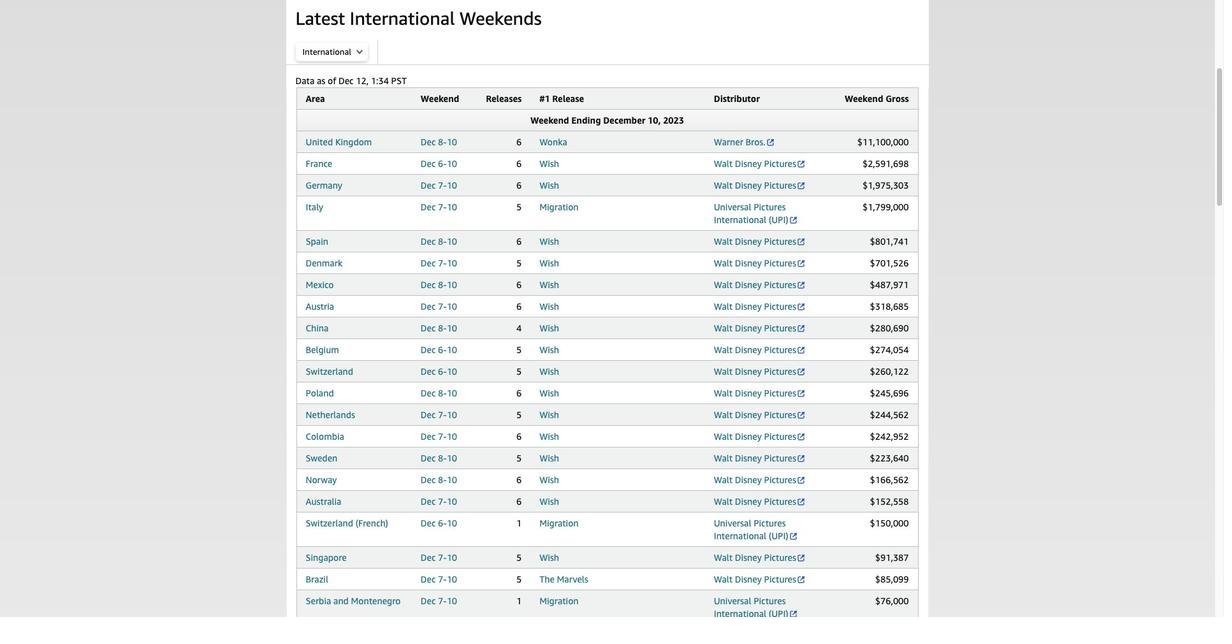 Task type: describe. For each thing, give the bounding box(es) containing it.
wish link for colombia
[[540, 431, 559, 442]]

marvels
[[557, 574, 589, 585]]

the marvels
[[540, 574, 589, 585]]

dec 6-10 for switzerland
[[421, 366, 457, 377]]

$1,975,303
[[863, 180, 909, 191]]

walt disney pictures for $223,640
[[714, 453, 797, 464]]

wish link for austria
[[540, 301, 559, 312]]

pictures for $2,591,698
[[764, 158, 797, 169]]

walt disney pictures link for $280,690
[[714, 323, 806, 334]]

6 for spain
[[517, 236, 522, 247]]

wish for austria
[[540, 301, 559, 312]]

norway link
[[306, 475, 337, 485]]

colombia link
[[306, 431, 344, 442]]

7- for colombia
[[438, 431, 447, 442]]

and
[[334, 596, 349, 607]]

spain
[[306, 236, 328, 247]]

singapore link
[[306, 552, 347, 563]]

walt for $260,122
[[714, 366, 733, 377]]

releases
[[486, 93, 522, 104]]

6 for poland
[[517, 388, 522, 399]]

bros.
[[746, 136, 766, 147]]

6 for united kingdom
[[517, 136, 522, 147]]

spain link
[[306, 236, 328, 247]]

wish link for france
[[540, 158, 559, 169]]

$244,562
[[870, 409, 909, 420]]

walt disney pictures for $274,054
[[714, 344, 797, 355]]

walt disney pictures link for $152,558
[[714, 496, 806, 507]]

10 for italy
[[447, 202, 457, 212]]

7- for germany
[[438, 180, 447, 191]]

10 for norway
[[447, 475, 457, 485]]

mexico
[[306, 279, 334, 290]]

dec 6-10 link for switzerland
[[421, 366, 457, 377]]

$76,000
[[876, 596, 909, 607]]

warner
[[714, 136, 744, 147]]

ending
[[572, 115, 601, 126]]

walt disney pictures link for $245,696
[[714, 388, 806, 399]]

$801,741
[[870, 236, 909, 247]]

warner bros. link
[[714, 136, 775, 147]]

dec 6-10 link for belgium
[[421, 344, 457, 355]]

pictures for $85,099
[[764, 574, 797, 585]]

dec for sweden
[[421, 453, 436, 464]]

brazil link
[[306, 574, 328, 585]]

$166,562
[[870, 475, 909, 485]]

december
[[603, 115, 646, 126]]

austria
[[306, 301, 334, 312]]

dec for brazil
[[421, 574, 436, 585]]

walt disney pictures for $245,696
[[714, 388, 797, 399]]

australia link
[[306, 496, 342, 507]]

walt for $801,741
[[714, 236, 733, 247]]

walt disney pictures link for $701,526
[[714, 258, 806, 269]]

belgium link
[[306, 344, 339, 355]]

dec for italy
[[421, 202, 436, 212]]

dropdown image
[[357, 49, 363, 54]]

12,
[[356, 75, 369, 86]]

gross
[[886, 93, 909, 104]]

weekend ending december 10, 2023
[[531, 115, 684, 126]]

$260,122
[[870, 366, 909, 377]]

dec 7-10 for serbia and montenegro
[[421, 596, 457, 607]]

walt for $487,971
[[714, 279, 733, 290]]

pictures for $245,696
[[764, 388, 797, 399]]

4
[[517, 323, 522, 334]]

disney for $801,741
[[735, 236, 762, 247]]

walt for $85,099
[[714, 574, 733, 585]]

denmark
[[306, 258, 343, 269]]

walt disney pictures link for $91,387
[[714, 552, 806, 563]]

dec for austria
[[421, 301, 436, 312]]

area
[[306, 93, 325, 104]]

united
[[306, 136, 333, 147]]

walt disney pictures link for $318,685
[[714, 301, 806, 312]]

7- for singapore
[[438, 552, 447, 563]]

pictures for $223,640
[[764, 453, 797, 464]]

dec 7-10 for singapore
[[421, 552, 457, 563]]

universal pictures international (upi) link for $76,000
[[714, 596, 798, 617]]

dec 7-10 link for netherlands
[[421, 409, 457, 420]]

10 for germany
[[447, 180, 457, 191]]

united kingdom
[[306, 136, 372, 147]]

germany link
[[306, 180, 342, 191]]

dec 8-10 link for poland
[[421, 388, 457, 399]]

7- for brazil
[[438, 574, 447, 585]]

wish link for germany
[[540, 180, 559, 191]]

serbia and montenegro link
[[306, 596, 401, 607]]

switzerland link
[[306, 366, 353, 377]]

dec 7-10 link for austria
[[421, 301, 457, 312]]

10 for spain
[[447, 236, 457, 247]]

migration for italy
[[540, 202, 579, 212]]

walt disney pictures link for $260,122
[[714, 366, 806, 377]]

walt disney pictures link for $166,562
[[714, 475, 806, 485]]

10 for france
[[447, 158, 457, 169]]

6 for colombia
[[517, 431, 522, 442]]

dec for belgium
[[421, 344, 436, 355]]

switzerland (french) link
[[306, 518, 388, 529]]

dec 6-10 link for switzerland (french)
[[421, 518, 457, 529]]

walt disney pictures link for $223,640
[[714, 453, 806, 464]]

7- for austria
[[438, 301, 447, 312]]

italy
[[306, 202, 324, 212]]

wish for germany
[[540, 180, 559, 191]]

walt for $274,054
[[714, 344, 733, 355]]

$2,591,698
[[863, 158, 909, 169]]

distributor
[[714, 93, 760, 104]]

walt disney pictures for $1,975,303
[[714, 180, 797, 191]]

latest international weekends
[[296, 8, 542, 29]]

dec for australia
[[421, 496, 436, 507]]

10 for denmark
[[447, 258, 457, 269]]

6 for france
[[517, 158, 522, 169]]

international for serbia and montenegro
[[714, 608, 767, 617]]

5 for singapore
[[517, 552, 522, 563]]

5 for netherlands
[[517, 409, 522, 420]]

austria link
[[306, 301, 334, 312]]

france
[[306, 158, 332, 169]]

$152,558
[[870, 496, 909, 507]]

as
[[317, 75, 326, 86]]

#1 release
[[540, 93, 584, 104]]

dec 7-10 link for singapore
[[421, 552, 457, 563]]

wish for switzerland
[[540, 366, 559, 377]]

weekend gross
[[845, 93, 909, 104]]

switzerland (french)
[[306, 518, 388, 529]]

france link
[[306, 158, 332, 169]]

australia
[[306, 496, 342, 507]]

walt for $244,562
[[714, 409, 733, 420]]

dec 7-10 link for serbia and montenegro
[[421, 596, 457, 607]]

china
[[306, 323, 329, 334]]

disney for $260,122
[[735, 366, 762, 377]]

wish link for netherlands
[[540, 409, 559, 420]]

sweden
[[306, 453, 338, 464]]

dec for singapore
[[421, 552, 436, 563]]

latest
[[296, 8, 345, 29]]

10 for austria
[[447, 301, 457, 312]]

2023
[[663, 115, 684, 126]]

1:34
[[371, 75, 389, 86]]

walt disney pictures link for $242,952
[[714, 431, 806, 442]]

$223,640
[[870, 453, 909, 464]]

release
[[553, 93, 584, 104]]

dec 8-10 for united kingdom
[[421, 136, 457, 147]]

mexico link
[[306, 279, 334, 290]]

dec 8-10 link for united kingdom
[[421, 136, 457, 147]]

germany
[[306, 180, 342, 191]]

walt disney pictures link for $2,591,698
[[714, 158, 806, 169]]

$11,100,000
[[858, 136, 909, 147]]

10 for australia
[[447, 496, 457, 507]]

walt disney pictures for $244,562
[[714, 409, 797, 420]]

dec 8-10 for sweden
[[421, 453, 457, 464]]

disney for $487,971
[[735, 279, 762, 290]]



Task type: locate. For each thing, give the bounding box(es) containing it.
3 6- from the top
[[438, 366, 447, 377]]

wonka
[[540, 136, 568, 147]]

singapore
[[306, 552, 347, 563]]

migration
[[540, 202, 579, 212], [540, 518, 579, 529], [540, 596, 579, 607]]

dec 8-10 for norway
[[421, 475, 457, 485]]

2 1 from the top
[[517, 596, 522, 607]]

7- for denmark
[[438, 258, 447, 269]]

belgium
[[306, 344, 339, 355]]

wish for singapore
[[540, 552, 559, 563]]

walt disney pictures for $2,591,698
[[714, 158, 797, 169]]

14 wish link from the top
[[540, 475, 559, 485]]

netherlands
[[306, 409, 355, 420]]

dec 6-10
[[421, 158, 457, 169], [421, 344, 457, 355], [421, 366, 457, 377], [421, 518, 457, 529]]

dec for poland
[[421, 388, 436, 399]]

3 dec 7-10 from the top
[[421, 258, 457, 269]]

9 walt disney pictures from the top
[[714, 366, 797, 377]]

14 10 from the top
[[447, 431, 457, 442]]

denmark link
[[306, 258, 343, 269]]

15 10 from the top
[[447, 453, 457, 464]]

dec for mexico
[[421, 279, 436, 290]]

7 dec 7-10 from the top
[[421, 496, 457, 507]]

dec
[[339, 75, 354, 86], [421, 136, 436, 147], [421, 158, 436, 169], [421, 180, 436, 191], [421, 202, 436, 212], [421, 236, 436, 247], [421, 258, 436, 269], [421, 279, 436, 290], [421, 301, 436, 312], [421, 323, 436, 334], [421, 344, 436, 355], [421, 366, 436, 377], [421, 388, 436, 399], [421, 409, 436, 420], [421, 431, 436, 442], [421, 453, 436, 464], [421, 475, 436, 485], [421, 496, 436, 507], [421, 518, 436, 529], [421, 552, 436, 563], [421, 574, 436, 585], [421, 596, 436, 607]]

the
[[540, 574, 555, 585]]

0 vertical spatial migration
[[540, 202, 579, 212]]

warner bros.
[[714, 136, 766, 147]]

wish for spain
[[540, 236, 559, 247]]

2 vertical spatial migration link
[[540, 596, 579, 607]]

1 vertical spatial switzerland
[[306, 518, 353, 529]]

$487,971
[[870, 279, 909, 290]]

colombia
[[306, 431, 344, 442]]

(upi)
[[769, 214, 789, 225], [769, 531, 789, 542], [769, 608, 789, 617]]

12 walt disney pictures from the top
[[714, 431, 797, 442]]

10 for belgium
[[447, 344, 457, 355]]

6 dec 7-10 from the top
[[421, 431, 457, 442]]

0 vertical spatial migration link
[[540, 202, 579, 212]]

dec 7-10 for denmark
[[421, 258, 457, 269]]

8 7- from the top
[[438, 552, 447, 563]]

pictures for $487,971
[[764, 279, 797, 290]]

6-
[[438, 158, 447, 169], [438, 344, 447, 355], [438, 366, 447, 377], [438, 518, 447, 529]]

$318,685
[[870, 301, 909, 312]]

2 6- from the top
[[438, 344, 447, 355]]

disney for $166,562
[[735, 475, 762, 485]]

2 wish link from the top
[[540, 180, 559, 191]]

dec 6-10 for switzerland (french)
[[421, 518, 457, 529]]

migration link
[[540, 202, 579, 212], [540, 518, 579, 529], [540, 596, 579, 607]]

walt disney pictures for $166,562
[[714, 475, 797, 485]]

weekend
[[421, 93, 459, 104], [845, 93, 884, 104], [531, 115, 569, 126]]

3 walt disney pictures link from the top
[[714, 236, 806, 247]]

10 for mexico
[[447, 279, 457, 290]]

china link
[[306, 323, 329, 334]]

1 migration from the top
[[540, 202, 579, 212]]

6- for france
[[438, 158, 447, 169]]

1 (upi) from the top
[[769, 214, 789, 225]]

wish for sweden
[[540, 453, 559, 464]]

2 vertical spatial universal pictures international (upi) link
[[714, 596, 798, 617]]

walt disney pictures link for $801,741
[[714, 236, 806, 247]]

1 dec 8-10 link from the top
[[421, 136, 457, 147]]

1 horizontal spatial weekend
[[531, 115, 569, 126]]

poland
[[306, 388, 334, 399]]

sweden link
[[306, 453, 338, 464]]

1 dec 6-10 link from the top
[[421, 158, 457, 169]]

international for italy
[[714, 214, 767, 225]]

dec 7-10 for italy
[[421, 202, 457, 212]]

6 walt disney pictures link from the top
[[714, 301, 806, 312]]

$150,000
[[870, 518, 909, 529]]

19 10 from the top
[[447, 552, 457, 563]]

1 6- from the top
[[438, 158, 447, 169]]

3 10 from the top
[[447, 180, 457, 191]]

3 dec 6-10 from the top
[[421, 366, 457, 377]]

7 6 from the top
[[517, 388, 522, 399]]

dec 8-10 for china
[[421, 323, 457, 334]]

9 wish from the top
[[540, 366, 559, 377]]

1 vertical spatial 1
[[517, 596, 522, 607]]

1 vertical spatial universal pictures international (upi) link
[[714, 518, 798, 542]]

pictures for $152,558
[[764, 496, 797, 507]]

switzerland down belgium
[[306, 366, 353, 377]]

pictures
[[764, 158, 797, 169], [764, 180, 797, 191], [754, 202, 786, 212], [764, 236, 797, 247], [764, 258, 797, 269], [764, 279, 797, 290], [764, 301, 797, 312], [764, 323, 797, 334], [764, 344, 797, 355], [764, 366, 797, 377], [764, 388, 797, 399], [764, 409, 797, 420], [764, 431, 797, 442], [764, 453, 797, 464], [764, 475, 797, 485], [764, 496, 797, 507], [754, 518, 786, 529], [764, 552, 797, 563], [764, 574, 797, 585], [754, 596, 786, 607]]

10 for sweden
[[447, 453, 457, 464]]

7 10 from the top
[[447, 279, 457, 290]]

dec for spain
[[421, 236, 436, 247]]

8 disney from the top
[[735, 344, 762, 355]]

4 walt disney pictures from the top
[[714, 258, 797, 269]]

10 10 from the top
[[447, 344, 457, 355]]

1 vertical spatial migration
[[540, 518, 579, 529]]

5 walt disney pictures link from the top
[[714, 279, 806, 290]]

dec 6-10 for france
[[421, 158, 457, 169]]

2 10 from the top
[[447, 158, 457, 169]]

montenegro
[[351, 596, 401, 607]]

universal
[[714, 202, 752, 212], [714, 518, 752, 529], [714, 596, 752, 607]]

serbia and montenegro
[[306, 596, 401, 607]]

6 for germany
[[517, 180, 522, 191]]

17 walt disney pictures link from the top
[[714, 574, 806, 585]]

walt disney pictures for $801,741
[[714, 236, 797, 247]]

migration for serbia and montenegro
[[540, 596, 579, 607]]

kingdom
[[335, 136, 372, 147]]

data as of dec 12, 1:34 pst
[[296, 75, 407, 86]]

italy link
[[306, 202, 324, 212]]

9 dec 7-10 from the top
[[421, 574, 457, 585]]

4 dec 6-10 link from the top
[[421, 518, 457, 529]]

0 vertical spatial universal pictures international (upi) link
[[714, 202, 798, 225]]

2 horizontal spatial weekend
[[845, 93, 884, 104]]

wish for colombia
[[540, 431, 559, 442]]

5 for italy
[[517, 202, 522, 212]]

3 universal pictures international (upi) from the top
[[714, 596, 789, 617]]

dec for switzerland
[[421, 366, 436, 377]]

poland link
[[306, 388, 334, 399]]

dec 7-10 link
[[421, 180, 457, 191], [421, 202, 457, 212], [421, 258, 457, 269], [421, 301, 457, 312], [421, 409, 457, 420], [421, 431, 457, 442], [421, 496, 457, 507], [421, 552, 457, 563], [421, 574, 457, 585], [421, 596, 457, 607]]

$91,387
[[876, 552, 909, 563]]

brazil
[[306, 574, 328, 585]]

the marvels link
[[540, 574, 589, 585]]

5 10 from the top
[[447, 236, 457, 247]]

dec 6-10 for belgium
[[421, 344, 457, 355]]

2 vertical spatial universal
[[714, 596, 752, 607]]

8 6 from the top
[[517, 431, 522, 442]]

dec for colombia
[[421, 431, 436, 442]]

17 disney from the top
[[735, 574, 762, 585]]

10 dec 7-10 from the top
[[421, 596, 457, 607]]

universal for $150,000
[[714, 518, 752, 529]]

walt for $166,562
[[714, 475, 733, 485]]

0 vertical spatial switzerland
[[306, 366, 353, 377]]

10 for united kingdom
[[447, 136, 457, 147]]

6- for switzerland (french)
[[438, 518, 447, 529]]

migration link for switzerland (french)
[[540, 518, 579, 529]]

12 walt disney pictures link from the top
[[714, 431, 806, 442]]

$1,799,000
[[863, 202, 909, 212]]

1 walt disney pictures link from the top
[[714, 158, 806, 169]]

$245,696
[[870, 388, 909, 399]]

universal pictures international (upi) for $76,000
[[714, 596, 789, 617]]

7 5 from the top
[[517, 552, 522, 563]]

weekends
[[460, 8, 542, 29]]

9 walt from the top
[[714, 366, 733, 377]]

international for switzerland (french)
[[714, 531, 767, 542]]

walt for $701,526
[[714, 258, 733, 269]]

0 horizontal spatial weekend
[[421, 93, 459, 104]]

6 5 from the top
[[517, 453, 522, 464]]

dec 8-10 link for norway
[[421, 475, 457, 485]]

pictures for $91,387
[[764, 552, 797, 563]]

10
[[447, 136, 457, 147], [447, 158, 457, 169], [447, 180, 457, 191], [447, 202, 457, 212], [447, 236, 457, 247], [447, 258, 457, 269], [447, 279, 457, 290], [447, 301, 457, 312], [447, 323, 457, 334], [447, 344, 457, 355], [447, 366, 457, 377], [447, 388, 457, 399], [447, 409, 457, 420], [447, 431, 457, 442], [447, 453, 457, 464], [447, 475, 457, 485], [447, 496, 457, 507], [447, 518, 457, 529], [447, 552, 457, 563], [447, 574, 457, 585], [447, 596, 457, 607]]

5 5 from the top
[[517, 409, 522, 420]]

#1
[[540, 93, 550, 104]]

14 walt from the top
[[714, 475, 733, 485]]

netherlands link
[[306, 409, 355, 420]]

8 walt disney pictures from the top
[[714, 344, 797, 355]]

4 8- from the top
[[438, 323, 447, 334]]

walt disney pictures for $85,099
[[714, 574, 797, 585]]

wonka link
[[540, 136, 568, 147]]

4 disney from the top
[[735, 258, 762, 269]]

wish for denmark
[[540, 258, 559, 269]]

dec 7-10 link for australia
[[421, 496, 457, 507]]

16 disney from the top
[[735, 552, 762, 563]]

9 walt disney pictures link from the top
[[714, 366, 806, 377]]

7 wish from the top
[[540, 323, 559, 334]]

2 dec 6-10 link from the top
[[421, 344, 457, 355]]

$280,690
[[870, 323, 909, 334]]

9 7- from the top
[[438, 574, 447, 585]]

(french)
[[356, 518, 388, 529]]

walt disney pictures for $318,685
[[714, 301, 797, 312]]

dec 8-10 for poland
[[421, 388, 457, 399]]

dec 8-10 link for sweden
[[421, 453, 457, 464]]

$242,952
[[870, 431, 909, 442]]

dec 8-10 for mexico
[[421, 279, 457, 290]]

universal pictures international (upi) for $150,000
[[714, 518, 789, 542]]

10 wish from the top
[[540, 388, 559, 399]]

pictures for $801,741
[[764, 236, 797, 247]]

migration link for italy
[[540, 202, 579, 212]]

disney for $701,526
[[735, 258, 762, 269]]

wish
[[540, 158, 559, 169], [540, 180, 559, 191], [540, 236, 559, 247], [540, 258, 559, 269], [540, 279, 559, 290], [540, 301, 559, 312], [540, 323, 559, 334], [540, 344, 559, 355], [540, 366, 559, 377], [540, 388, 559, 399], [540, 409, 559, 420], [540, 431, 559, 442], [540, 453, 559, 464], [540, 475, 559, 485], [540, 496, 559, 507], [540, 552, 559, 563]]

universal pictures international (upi)
[[714, 202, 789, 225], [714, 518, 789, 542], [714, 596, 789, 617]]

5 7- from the top
[[438, 409, 447, 420]]

6 wish from the top
[[540, 301, 559, 312]]

8- for china
[[438, 323, 447, 334]]

8 dec 7-10 from the top
[[421, 552, 457, 563]]

3 walt disney pictures from the top
[[714, 236, 797, 247]]

3 wish link from the top
[[540, 236, 559, 247]]

6
[[517, 136, 522, 147], [517, 158, 522, 169], [517, 180, 522, 191], [517, 236, 522, 247], [517, 279, 522, 290], [517, 301, 522, 312], [517, 388, 522, 399], [517, 431, 522, 442], [517, 475, 522, 485], [517, 496, 522, 507]]

of
[[328, 75, 336, 86]]

11 walt disney pictures from the top
[[714, 409, 797, 420]]

15 disney from the top
[[735, 496, 762, 507]]

walt disney pictures link for $1,975,303
[[714, 180, 806, 191]]

8- for united kingdom
[[438, 136, 447, 147]]

3 5 from the top
[[517, 344, 522, 355]]

10 6 from the top
[[517, 496, 522, 507]]

1 vertical spatial universal pictures international (upi)
[[714, 518, 789, 542]]

8-
[[438, 136, 447, 147], [438, 236, 447, 247], [438, 279, 447, 290], [438, 323, 447, 334], [438, 388, 447, 399], [438, 453, 447, 464], [438, 475, 447, 485]]

walt for $245,696
[[714, 388, 733, 399]]

walt
[[714, 158, 733, 169], [714, 180, 733, 191], [714, 236, 733, 247], [714, 258, 733, 269], [714, 279, 733, 290], [714, 301, 733, 312], [714, 323, 733, 334], [714, 344, 733, 355], [714, 366, 733, 377], [714, 388, 733, 399], [714, 409, 733, 420], [714, 431, 733, 442], [714, 453, 733, 464], [714, 475, 733, 485], [714, 496, 733, 507], [714, 552, 733, 563], [714, 574, 733, 585]]

1 7- from the top
[[438, 180, 447, 191]]

1 dec 6-10 from the top
[[421, 158, 457, 169]]

2 switzerland from the top
[[306, 518, 353, 529]]

1 vertical spatial (upi)
[[769, 531, 789, 542]]

8 wish from the top
[[540, 344, 559, 355]]

2 vertical spatial migration
[[540, 596, 579, 607]]

$85,099
[[876, 574, 909, 585]]

9 dec 7-10 link from the top
[[421, 574, 457, 585]]

disney for $274,054
[[735, 344, 762, 355]]

6 for australia
[[517, 496, 522, 507]]

0 vertical spatial universal
[[714, 202, 752, 212]]

8- for spain
[[438, 236, 447, 247]]

7 walt disney pictures link from the top
[[714, 323, 806, 334]]

7 dec 8-10 link from the top
[[421, 475, 457, 485]]

7 dec 8-10 from the top
[[421, 475, 457, 485]]

8- for mexico
[[438, 279, 447, 290]]

10 disney from the top
[[735, 388, 762, 399]]

4 dec 7-10 link from the top
[[421, 301, 457, 312]]

1 dec 8-10 from the top
[[421, 136, 457, 147]]

0 vertical spatial (upi)
[[769, 214, 789, 225]]

data
[[296, 75, 315, 86]]

5 6 from the top
[[517, 279, 522, 290]]

0 vertical spatial 1
[[517, 518, 522, 529]]

1 vertical spatial migration link
[[540, 518, 579, 529]]

2 walt disney pictures link from the top
[[714, 180, 806, 191]]

14 walt disney pictures link from the top
[[714, 475, 806, 485]]

10 for poland
[[447, 388, 457, 399]]

dec for united kingdom
[[421, 136, 436, 147]]

universal pictures international (upi) link for $1,799,000
[[714, 202, 798, 225]]

1 vertical spatial universal
[[714, 518, 752, 529]]

5 for denmark
[[517, 258, 522, 269]]

0 vertical spatial universal pictures international (upi)
[[714, 202, 789, 225]]

2 5 from the top
[[517, 258, 522, 269]]

pictures for $166,562
[[764, 475, 797, 485]]

10 for colombia
[[447, 431, 457, 442]]

2 8- from the top
[[438, 236, 447, 247]]

serbia
[[306, 596, 331, 607]]

dec 7-10
[[421, 180, 457, 191], [421, 202, 457, 212], [421, 258, 457, 269], [421, 301, 457, 312], [421, 409, 457, 420], [421, 431, 457, 442], [421, 496, 457, 507], [421, 552, 457, 563], [421, 574, 457, 585], [421, 596, 457, 607]]

1
[[517, 518, 522, 529], [517, 596, 522, 607]]

18 10 from the top
[[447, 518, 457, 529]]

5 wish link from the top
[[540, 279, 559, 290]]

dec 6-10 link
[[421, 158, 457, 169], [421, 344, 457, 355], [421, 366, 457, 377], [421, 518, 457, 529]]

7 walt from the top
[[714, 323, 733, 334]]

2 vertical spatial (upi)
[[769, 608, 789, 617]]

united kingdom link
[[306, 136, 372, 147]]

3 universal pictures international (upi) link from the top
[[714, 596, 798, 617]]

international
[[350, 8, 455, 29], [303, 47, 351, 57], [714, 214, 767, 225], [714, 531, 767, 542], [714, 608, 767, 617]]

2 dec 6-10 from the top
[[421, 344, 457, 355]]

wish for france
[[540, 158, 559, 169]]

3 dec 8-10 from the top
[[421, 279, 457, 290]]

norway
[[306, 475, 337, 485]]

disney for $242,952
[[735, 431, 762, 442]]

dec 8-10 for spain
[[421, 236, 457, 247]]

$274,054
[[870, 344, 909, 355]]

universal pictures international (upi) link
[[714, 202, 798, 225], [714, 518, 798, 542], [714, 596, 798, 617]]

15 walt disney pictures from the top
[[714, 496, 797, 507]]

7- for italy
[[438, 202, 447, 212]]

dec 8-10 link for mexico
[[421, 279, 457, 290]]

walt for $152,558
[[714, 496, 733, 507]]

walt disney pictures link
[[714, 158, 806, 169], [714, 180, 806, 191], [714, 236, 806, 247], [714, 258, 806, 269], [714, 279, 806, 290], [714, 301, 806, 312], [714, 323, 806, 334], [714, 344, 806, 355], [714, 366, 806, 377], [714, 388, 806, 399], [714, 409, 806, 420], [714, 431, 806, 442], [714, 453, 806, 464], [714, 475, 806, 485], [714, 496, 806, 507], [714, 552, 806, 563], [714, 574, 806, 585]]

$701,526
[[870, 258, 909, 269]]

10 for china
[[447, 323, 457, 334]]

dec 7-10 link for italy
[[421, 202, 457, 212]]

10,
[[648, 115, 661, 126]]

7 8- from the top
[[438, 475, 447, 485]]

3 wish from the top
[[540, 236, 559, 247]]

pictures for $1,975,303
[[764, 180, 797, 191]]

2 migration link from the top
[[540, 518, 579, 529]]

1 5 from the top
[[517, 202, 522, 212]]

disney for $1,975,303
[[735, 180, 762, 191]]

7 disney from the top
[[735, 323, 762, 334]]

4 7- from the top
[[438, 301, 447, 312]]

switzerland for switzerland 'link'
[[306, 366, 353, 377]]

9 wish link from the top
[[540, 366, 559, 377]]

pst
[[391, 75, 407, 86]]

disney for $244,562
[[735, 409, 762, 420]]

14 disney from the top
[[735, 475, 762, 485]]

1 1 from the top
[[517, 518, 522, 529]]

10 for serbia and montenegro
[[447, 596, 457, 607]]

8 walt from the top
[[714, 344, 733, 355]]

17 walt disney pictures from the top
[[714, 574, 797, 585]]

disney
[[735, 158, 762, 169], [735, 180, 762, 191], [735, 236, 762, 247], [735, 258, 762, 269], [735, 279, 762, 290], [735, 301, 762, 312], [735, 323, 762, 334], [735, 344, 762, 355], [735, 366, 762, 377], [735, 388, 762, 399], [735, 409, 762, 420], [735, 431, 762, 442], [735, 453, 762, 464], [735, 475, 762, 485], [735, 496, 762, 507], [735, 552, 762, 563], [735, 574, 762, 585]]

2 vertical spatial universal pictures international (upi)
[[714, 596, 789, 617]]

2 (upi) from the top
[[769, 531, 789, 542]]

switzerland down australia
[[306, 518, 353, 529]]

8- for poland
[[438, 388, 447, 399]]

disney for $2,591,698
[[735, 158, 762, 169]]

8 5 from the top
[[517, 574, 522, 585]]

dec for serbia and montenegro
[[421, 596, 436, 607]]

walt for $242,952
[[714, 431, 733, 442]]



Task type: vqa. For each thing, say whether or not it's contained in the screenshot.


